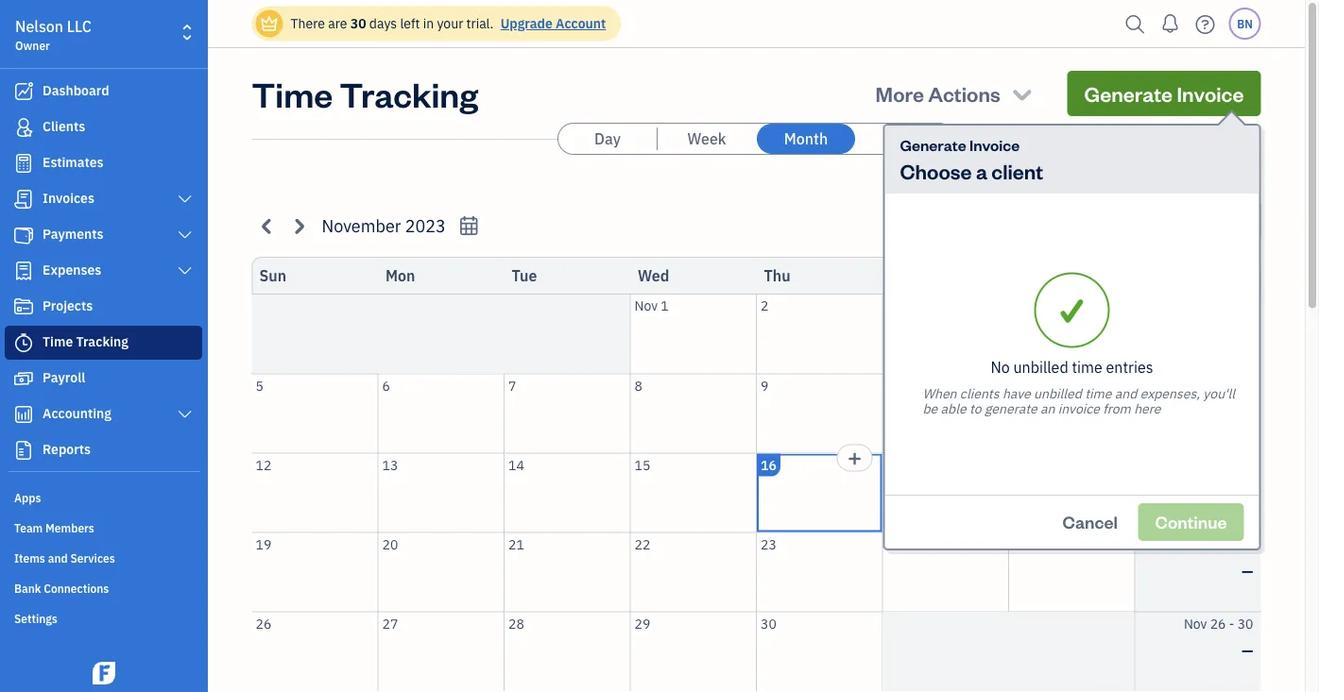 Task type: describe. For each thing, give the bounding box(es) containing it.
more
[[876, 80, 924, 107]]

your
[[437, 15, 463, 32]]

17 button
[[883, 454, 1008, 532]]

wed
[[638, 266, 669, 286]]

owner
[[15, 38, 50, 53]]

choose
[[900, 157, 972, 184]]

services
[[70, 551, 115, 566]]

payments link
[[5, 218, 202, 252]]

generate for generate invoice choose a client
[[900, 134, 966, 154]]

- for nov 19 - 25 —
[[1229, 536, 1234, 553]]

- for nov 26 - 30 —
[[1229, 615, 1234, 633]]

time tracking inside 'time tracking' link
[[43, 333, 128, 351]]

clients
[[43, 118, 85, 135]]

30 inside nov 26 - 30 —
[[1237, 615, 1253, 633]]

nov 1
[[634, 297, 669, 315]]

30 inside button
[[761, 615, 776, 633]]

generate invoice button
[[1067, 71, 1261, 116]]

november 2023
[[322, 215, 446, 237]]

llc
[[67, 17, 92, 36]]

be
[[923, 400, 938, 417]]

settings link
[[5, 604, 202, 632]]

invoices
[[43, 189, 94, 207]]

items and services link
[[5, 543, 202, 572]]

payment image
[[12, 226, 35, 245]]

clients
[[960, 385, 999, 402]]

12 button
[[252, 454, 377, 532]]

logged
[[1063, 181, 1106, 198]]

payroll link
[[5, 362, 202, 396]]

chevron large down image for accounting
[[176, 407, 194, 422]]

report image
[[12, 441, 35, 460]]

project image
[[12, 298, 35, 317]]

next month image
[[288, 215, 309, 237]]

dashboard image
[[12, 82, 35, 101]]

apps
[[14, 490, 41, 505]]

dashboard
[[43, 82, 109, 99]]

account
[[556, 15, 606, 32]]

accounting
[[43, 405, 111, 422]]

tue
[[512, 266, 537, 286]]

23 button
[[757, 533, 882, 612]]

1
[[661, 297, 669, 315]]

19 inside nov 19 - 25 —
[[1210, 536, 1226, 553]]

tracking inside main element
[[76, 333, 128, 351]]

5 inside nov 5 - 11 —
[[1218, 377, 1226, 394]]

month link
[[757, 124, 855, 154]]

10
[[887, 377, 903, 394]]

bn
[[1237, 16, 1253, 31]]

go to help image
[[1190, 10, 1220, 38]]

chevron large down image for expenses
[[176, 264, 194, 279]]

2 button
[[757, 295, 882, 374]]

2
[[761, 297, 769, 315]]

from
[[1103, 400, 1131, 417]]

0 vertical spatial time
[[252, 71, 333, 116]]

15 button
[[631, 454, 756, 532]]

27 button
[[378, 613, 504, 692]]

month
[[784, 129, 828, 149]]

client image
[[12, 118, 35, 137]]

29 button
[[631, 613, 756, 692]]

bank connections link
[[5, 574, 202, 602]]

bank
[[14, 581, 41, 596]]

add a time entry image
[[847, 447, 862, 470]]

days
[[369, 15, 397, 32]]

client
[[991, 157, 1043, 184]]

29
[[634, 615, 650, 633]]

invoices link
[[5, 182, 202, 216]]

— for nov 26 - 30 —
[[1242, 641, 1253, 660]]

7
[[508, 377, 516, 394]]

to
[[969, 400, 981, 417]]

25 button
[[1009, 533, 1134, 612]]

2 — from the top
[[1242, 482, 1253, 502]]

chevrondown image
[[1009, 80, 1035, 107]]

0 vertical spatial unbilled
[[1013, 357, 1068, 377]]

27
[[382, 615, 398, 633]]

reports
[[43, 441, 91, 458]]

members
[[45, 521, 94, 536]]

5 button
[[252, 375, 377, 453]]

— for nov 19 - 25 —
[[1242, 561, 1253, 581]]

invoice for generate invoice choose a client
[[969, 134, 1020, 154]]

9
[[761, 377, 769, 394]]

nelson
[[15, 17, 63, 36]]

24 button
[[883, 533, 1008, 612]]

16
[[761, 456, 776, 474]]

6 button
[[378, 375, 504, 453]]

expense image
[[12, 262, 35, 281]]

thu
[[764, 266, 790, 286]]

2023
[[405, 215, 446, 237]]

20 button
[[378, 533, 504, 612]]

upgrade
[[500, 15, 553, 32]]

0 vertical spatial time
[[1072, 357, 1102, 377]]

when
[[923, 385, 957, 402]]

bn button
[[1229, 8, 1261, 40]]

time inside 'time tracking' link
[[43, 333, 73, 351]]

a
[[976, 157, 987, 184]]

26 button
[[252, 613, 377, 692]]

1 vertical spatial unbilled
[[1034, 385, 1082, 402]]

5 inside button
[[256, 377, 264, 394]]

26 inside button
[[256, 615, 271, 633]]

search image
[[1120, 10, 1150, 38]]

3
[[887, 297, 895, 315]]

nov for nov 1
[[634, 297, 658, 315]]

13
[[382, 456, 398, 474]]



Task type: locate. For each thing, give the bounding box(es) containing it.
19 up nov 26 - 30 —
[[1210, 536, 1226, 553]]

chevron large down image down estimates link
[[176, 192, 194, 207]]

day link
[[558, 124, 657, 154]]

0 vertical spatial chevron large down image
[[176, 228, 194, 243]]

nov 26 - 30 —
[[1184, 615, 1253, 660]]

generate
[[1084, 80, 1173, 107], [900, 134, 966, 154]]

- inside nov 5 - 11 —
[[1229, 377, 1234, 394]]

generate
[[985, 400, 1037, 417]]

mon
[[386, 266, 415, 286]]

1 vertical spatial invoice
[[969, 134, 1020, 154]]

1 19 from the left
[[256, 536, 271, 553]]

tracking down left
[[340, 71, 478, 116]]

5 up 12
[[256, 377, 264, 394]]

main element
[[0, 0, 255, 693]]

7 button
[[505, 375, 630, 453]]

chevron large down image left the previous month icon
[[176, 228, 194, 243]]

expenses link
[[5, 254, 202, 288]]

0 vertical spatial generate
[[1084, 80, 1173, 107]]

time right timer image
[[43, 333, 73, 351]]

- right expenses,
[[1229, 377, 1234, 394]]

2 5 from the left
[[1218, 377, 1226, 394]]

- inside nov 26 - 30 —
[[1229, 615, 1234, 633]]

19 inside 19 button
[[256, 536, 271, 553]]

0 horizontal spatial 5
[[256, 377, 264, 394]]

time tracking down days
[[252, 71, 478, 116]]

- inside nov 19 - 25 —
[[1229, 536, 1234, 553]]

0 horizontal spatial 26
[[256, 615, 271, 633]]

notifications image
[[1155, 5, 1185, 43]]

chevron large down image inside invoices link
[[176, 192, 194, 207]]

1 vertical spatial time tracking
[[43, 333, 128, 351]]

9 button
[[757, 375, 882, 453]]

-
[[1229, 377, 1234, 394], [1229, 536, 1234, 553], [1229, 615, 1234, 633]]

11 inside nov 5 - 11 —
[[1237, 377, 1253, 394]]

0 vertical spatial and
[[1115, 385, 1137, 402]]

invoice
[[1177, 80, 1244, 107], [969, 134, 1020, 154]]

0 horizontal spatial tracking
[[76, 333, 128, 351]]

30
[[350, 15, 366, 32], [761, 615, 776, 633], [1237, 615, 1253, 633]]

1 vertical spatial chevron large down image
[[176, 264, 194, 279]]

invoice inside button
[[1177, 80, 1244, 107]]

20
[[382, 536, 398, 553]]

generate for generate invoice
[[1084, 80, 1173, 107]]

generate down search icon in the right top of the page
[[1084, 80, 1173, 107]]

4 — from the top
[[1242, 641, 1253, 660]]

0 vertical spatial chevron large down image
[[176, 192, 194, 207]]

1 horizontal spatial 26
[[1210, 615, 1226, 633]]

payroll
[[43, 369, 85, 386]]

reports link
[[5, 434, 202, 468]]

— inside nov 5 - 11 —
[[1242, 403, 1253, 422]]

21
[[508, 536, 524, 553]]

trial.
[[466, 15, 494, 32]]

nov 1 button
[[631, 295, 756, 374]]

14
[[508, 456, 524, 474]]

chevron large down image for invoices
[[176, 192, 194, 207]]

settings
[[14, 611, 57, 626]]

1 vertical spatial and
[[48, 551, 68, 566]]

2 11 from the left
[[1237, 377, 1253, 394]]

chevron large down image
[[176, 228, 194, 243], [176, 264, 194, 279]]

17
[[887, 456, 903, 474]]

2 horizontal spatial 30
[[1237, 615, 1253, 633]]

generate invoice choose a client
[[900, 134, 1043, 184]]

time tracking
[[252, 71, 478, 116], [43, 333, 128, 351]]

1 horizontal spatial generate
[[1084, 80, 1173, 107]]

estimate image
[[12, 154, 35, 173]]

22
[[634, 536, 650, 553]]

expenses,
[[1140, 385, 1200, 402]]

0 vertical spatial tracking
[[340, 71, 478, 116]]

an
[[1040, 400, 1055, 417]]

apps link
[[5, 483, 202, 511]]

11
[[1013, 377, 1029, 394], [1237, 377, 1253, 394]]

team members
[[14, 521, 94, 536]]

more actions
[[876, 80, 1000, 107]]

- up nov 26 - 30 —
[[1229, 536, 1234, 553]]

there are 30 days left in your trial. upgrade account
[[291, 15, 606, 32]]

chevron large down image left sun
[[176, 264, 194, 279]]

0 vertical spatial time tracking
[[252, 71, 478, 116]]

chevron large down image
[[176, 192, 194, 207], [176, 407, 194, 422]]

8
[[634, 377, 642, 394]]

tracking down projects link
[[76, 333, 128, 351]]

invoice down go to help image
[[1177, 80, 1244, 107]]

1 vertical spatial time
[[43, 333, 73, 351]]

1 horizontal spatial 25
[[1237, 536, 1253, 553]]

0 horizontal spatial 30
[[350, 15, 366, 32]]

26 down 19 button
[[256, 615, 271, 633]]

1 horizontal spatial 19
[[1210, 536, 1226, 553]]

tracking
[[340, 71, 478, 116], [76, 333, 128, 351]]

nov for nov 26 - 30 —
[[1184, 615, 1207, 633]]

3 — from the top
[[1242, 561, 1253, 581]]

1 vertical spatial -
[[1229, 536, 1234, 553]]

0 horizontal spatial time tracking
[[43, 333, 128, 351]]

0 vertical spatial invoice
[[1177, 80, 1244, 107]]

25 inside button
[[1013, 536, 1029, 553]]

6
[[382, 377, 390, 394]]

able
[[941, 400, 966, 417]]

nov inside nov 5 - 11 —
[[1192, 377, 1215, 394]]

projects
[[43, 297, 93, 315]]

timer image
[[12, 334, 35, 352]]

30 button
[[757, 613, 882, 692]]

1 vertical spatial tracking
[[76, 333, 128, 351]]

28
[[508, 615, 524, 633]]

dashboard link
[[5, 75, 202, 109]]

1 vertical spatial time
[[1085, 385, 1112, 402]]

sat
[[1016, 266, 1039, 286]]

1 horizontal spatial time tracking
[[252, 71, 478, 116]]

nov for nov 5 - 11 —
[[1192, 377, 1215, 394]]

chevron large down image down payroll link on the left bottom of the page
[[176, 407, 194, 422]]

nov inside nov 19 - 25 —
[[1184, 536, 1207, 553]]

11 up generate
[[1013, 377, 1029, 394]]

sun
[[259, 266, 286, 286]]

1 25 from the left
[[1013, 536, 1029, 553]]

30 down nov 19 - 25 —
[[1237, 615, 1253, 633]]

upgrade account link
[[497, 15, 606, 32]]

8 button
[[631, 375, 756, 453]]

in
[[423, 15, 434, 32]]

30 right "are"
[[350, 15, 366, 32]]

unbilled right have
[[1034, 385, 1082, 402]]

5 right expenses,
[[1218, 377, 1226, 394]]

invoice image
[[12, 190, 35, 209]]

2 26 from the left
[[1210, 615, 1226, 633]]

1 horizontal spatial and
[[1115, 385, 1137, 402]]

have
[[1002, 385, 1031, 402]]

- for nov 5 - 11 —
[[1229, 377, 1234, 394]]

2 - from the top
[[1229, 536, 1234, 553]]

- down nov 19 - 25 —
[[1229, 615, 1234, 633]]

expenses
[[43, 261, 101, 279]]

items and services
[[14, 551, 115, 566]]

13 button
[[378, 454, 504, 532]]

— for nov 5 - 11 —
[[1242, 403, 1253, 422]]

0 horizontal spatial 25
[[1013, 536, 1029, 553]]

25
[[1013, 536, 1029, 553], [1237, 536, 1253, 553]]

chevron large down image for payments
[[176, 228, 194, 243]]

1 — from the top
[[1242, 403, 1253, 422]]

1 horizontal spatial invoice
[[1177, 80, 1244, 107]]

1 5 from the left
[[256, 377, 264, 394]]

cancel button
[[1046, 504, 1135, 541]]

5
[[256, 377, 264, 394], [1218, 377, 1226, 394]]

19 down 12 button
[[256, 536, 271, 553]]

1 chevron large down image from the top
[[176, 228, 194, 243]]

team
[[14, 521, 43, 536]]

and inside main element
[[48, 551, 68, 566]]

16 button
[[757, 454, 882, 532]]

invoice inside "generate invoice choose a client"
[[969, 134, 1020, 154]]

1 horizontal spatial 11
[[1237, 377, 1253, 394]]

15
[[634, 456, 650, 474]]

time tracking link
[[5, 326, 202, 360]]

fri
[[890, 266, 908, 286]]

1 horizontal spatial time
[[252, 71, 333, 116]]

there
[[291, 15, 325, 32]]

estimates
[[43, 154, 104, 171]]

26
[[256, 615, 271, 633], [1210, 615, 1226, 633]]

nov 5 - 11 —
[[1192, 377, 1253, 422]]

0 horizontal spatial generate
[[900, 134, 966, 154]]

2 chevron large down image from the top
[[176, 407, 194, 422]]

week
[[687, 129, 726, 149]]

1 horizontal spatial 5
[[1218, 377, 1226, 394]]

choose a date image
[[458, 215, 480, 237]]

and right items
[[48, 551, 68, 566]]

nov inside nov 26 - 30 —
[[1184, 615, 1207, 633]]

time down 'entries'
[[1085, 385, 1112, 402]]

by
[[1109, 181, 1124, 198]]

here
[[1134, 400, 1161, 417]]

time tracking down projects link
[[43, 333, 128, 351]]

0 horizontal spatial invoice
[[969, 134, 1020, 154]]

money image
[[12, 369, 35, 388]]

12
[[256, 456, 271, 474]]

1 vertical spatial chevron large down image
[[176, 407, 194, 422]]

0 horizontal spatial and
[[48, 551, 68, 566]]

chevron large down image inside "payments" link
[[176, 228, 194, 243]]

nov inside button
[[634, 297, 658, 315]]

11 inside button
[[1013, 377, 1029, 394]]

cancel
[[1063, 511, 1118, 533]]

25 inside nov 19 - 25 —
[[1237, 536, 1253, 553]]

freshbooks image
[[89, 662, 119, 685]]

2 25 from the left
[[1237, 536, 1253, 553]]

nov for nov 19 - 25 —
[[1184, 536, 1207, 553]]

19 button
[[252, 533, 377, 612]]

and down 'entries'
[[1115, 385, 1137, 402]]

2 19 from the left
[[1210, 536, 1226, 553]]

are
[[328, 15, 347, 32]]

you'll
[[1203, 385, 1235, 402]]

and inside no unbilled time entries when clients have unbilled time and expenses, you'll be able to generate an invoice from here
[[1115, 385, 1137, 402]]

0 horizontal spatial 19
[[256, 536, 271, 553]]

24
[[887, 536, 903, 553]]

30 down 23 button
[[761, 615, 776, 633]]

crown image
[[259, 14, 279, 34]]

time up invoice
[[1072, 357, 1102, 377]]

0 vertical spatial -
[[1229, 377, 1234, 394]]

1 horizontal spatial 30
[[761, 615, 776, 633]]

3 button
[[883, 295, 1008, 374]]

0 horizontal spatial time
[[43, 333, 73, 351]]

left
[[400, 15, 420, 32]]

22 button
[[631, 533, 756, 612]]

2 vertical spatial -
[[1229, 615, 1234, 633]]

nov
[[634, 297, 658, 315], [1192, 377, 1215, 394], [1184, 536, 1207, 553], [1184, 615, 1207, 633]]

21 button
[[505, 533, 630, 612]]

1 - from the top
[[1229, 377, 1234, 394]]

generate up choose
[[900, 134, 966, 154]]

1 26 from the left
[[256, 615, 271, 633]]

1 11 from the left
[[1013, 377, 1029, 394]]

3 - from the top
[[1229, 615, 1234, 633]]

generate inside "generate invoice choose a client"
[[900, 134, 966, 154]]

11 right you'll
[[1237, 377, 1253, 394]]

23
[[761, 536, 776, 553]]

— inside nov 19 - 25 —
[[1242, 561, 1253, 581]]

26 inside nov 26 - 30 —
[[1210, 615, 1226, 633]]

items
[[14, 551, 45, 566]]

unbilled up have
[[1013, 357, 1068, 377]]

generate invoice
[[1084, 80, 1244, 107]]

1 vertical spatial generate
[[900, 134, 966, 154]]

1 horizontal spatial tracking
[[340, 71, 478, 116]]

chart image
[[12, 405, 35, 424]]

previous month image
[[257, 215, 278, 237]]

chevron large down image inside accounting link
[[176, 407, 194, 422]]

chevron large down image inside expenses link
[[176, 264, 194, 279]]

invoice up a
[[969, 134, 1020, 154]]

2 chevron large down image from the top
[[176, 264, 194, 279]]

28 button
[[505, 613, 630, 692]]

payments
[[43, 225, 103, 243]]

time down there
[[252, 71, 333, 116]]

invoice for generate invoice
[[1177, 80, 1244, 107]]

— inside nov 26 - 30 —
[[1242, 641, 1253, 660]]

day
[[594, 129, 621, 149]]

26 down nov 19 - 25 —
[[1210, 615, 1226, 633]]

1 chevron large down image from the top
[[176, 192, 194, 207]]

0 horizontal spatial 11
[[1013, 377, 1029, 394]]

generate inside button
[[1084, 80, 1173, 107]]



Task type: vqa. For each thing, say whether or not it's contained in the screenshot.
24 button
yes



